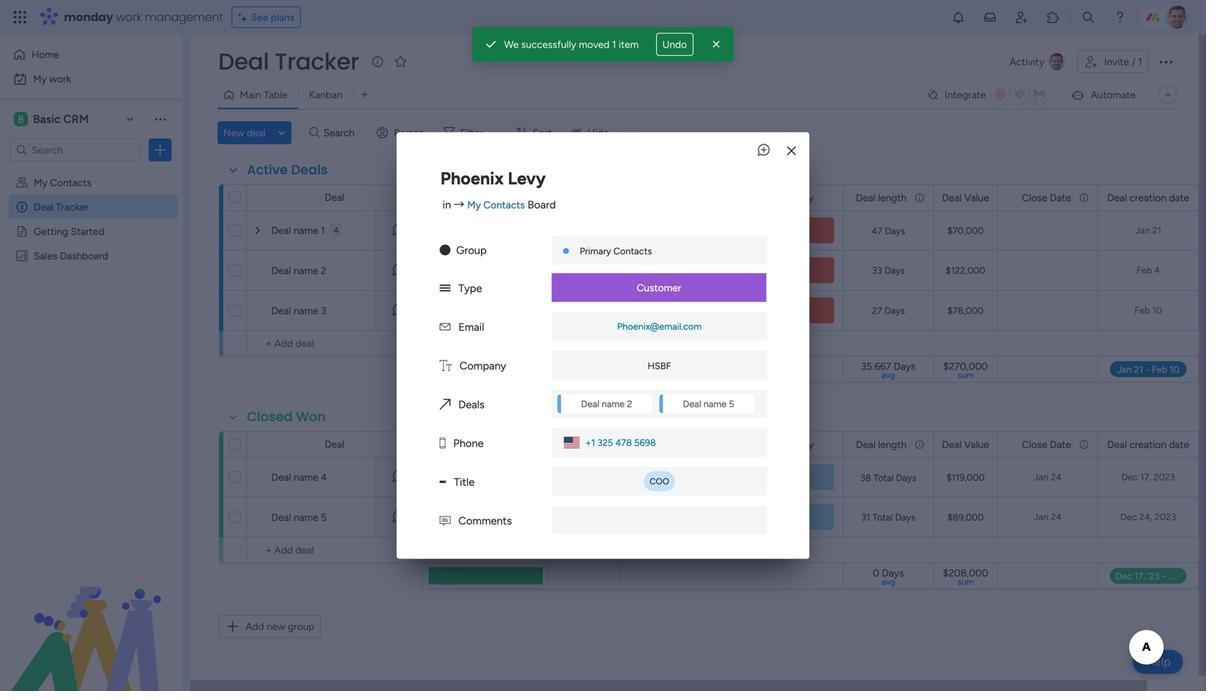 Task type: describe. For each thing, give the bounding box(es) containing it.
1 horizontal spatial deal tracker
[[218, 46, 359, 78]]

my work
[[33, 73, 71, 85]]

1 vertical spatial 4
[[1155, 265, 1161, 276]]

1 deal value field from the top
[[939, 190, 993, 206]]

47
[[872, 226, 883, 237]]

active
[[247, 161, 288, 179]]

my work link
[[9, 68, 175, 91]]

dec for dec 24, 2023
[[1121, 512, 1138, 523]]

2 vertical spatial jan
[[1034, 512, 1049, 523]]

closed
[[247, 408, 293, 426]]

priority for first priority field from the bottom
[[782, 439, 814, 451]]

1 horizontal spatial tracker
[[275, 46, 359, 78]]

0 horizontal spatial 2
[[321, 265, 327, 277]]

stage for 1st stage field
[[473, 192, 499, 204]]

1 vertical spatial phoenix levy
[[660, 265, 715, 276]]

phoenix@email.com link
[[615, 321, 705, 332]]

avg for 0
[[882, 577, 896, 588]]

1 vertical spatial deal name 5
[[272, 512, 327, 524]]

work for my
[[49, 73, 71, 85]]

creation for 1st deal creation date field
[[1130, 192, 1167, 204]]

active deals
[[247, 161, 328, 179]]

38
[[861, 473, 872, 484]]

management
[[145, 9, 223, 25]]

$70,000
[[948, 225, 984, 237]]

activity button
[[1004, 50, 1072, 73]]

kanban button
[[298, 83, 353, 106]]

$270,000 sum
[[944, 361, 989, 381]]

invite
[[1105, 56, 1130, 68]]

sum for $270,000
[[958, 370, 974, 381]]

contacts inside in → my contacts board
[[484, 199, 525, 211]]

workspace selection element
[[14, 111, 91, 128]]

47 days
[[872, 226, 906, 237]]

lottie animation element
[[0, 547, 183, 692]]

getting started
[[34, 226, 104, 238]]

deals inside field
[[291, 161, 328, 179]]

close for deals
[[1023, 192, 1048, 204]]

dec 24, 2023
[[1121, 512, 1177, 523]]

won for 4
[[476, 472, 496, 484]]

days right 31
[[896, 512, 916, 524]]

$208,000
[[943, 568, 989, 580]]

main table button
[[218, 83, 298, 106]]

invite members image
[[1015, 10, 1029, 24]]

monday marketplace image
[[1047, 10, 1061, 24]]

4 button
[[331, 210, 342, 251]]

deal name 5 inside phoenix levy 'dialog'
[[683, 399, 735, 410]]

undo button
[[656, 23, 694, 46]]

2 vertical spatial 4
[[321, 472, 327, 484]]

+1 325 478 5698 link
[[580, 434, 656, 452]]

$119,000
[[947, 472, 985, 484]]

person button
[[371, 121, 433, 144]]

1 deal length field from the top
[[853, 190, 911, 206]]

owner
[[569, 439, 599, 451]]

tracker inside list box
[[56, 201, 89, 213]]

doyle
[[695, 225, 719, 236]]

v2 board relation small image
[[440, 399, 451, 411]]

levy inside 'dialog'
[[508, 168, 546, 189]]

group
[[288, 621, 315, 633]]

close for won
[[1023, 439, 1048, 451]]

notifications image
[[952, 10, 966, 24]]

see plans
[[251, 11, 295, 23]]

2 stage field from the top
[[469, 437, 503, 453]]

days right 38 at right
[[897, 473, 917, 484]]

21
[[1153, 225, 1162, 236]]

deal name 4
[[272, 472, 327, 484]]

stage for first stage field from the bottom
[[473, 439, 499, 451]]

successfully
[[522, 29, 577, 41]]

0
[[874, 568, 880, 580]]

days for 47
[[885, 226, 906, 237]]

public dashboard image
[[15, 249, 29, 263]]

2 priority field from the top
[[778, 437, 818, 453]]

2 inside phoenix levy 'dialog'
[[627, 399, 633, 410]]

contacts for my contacts
[[50, 177, 92, 189]]

customer
[[637, 282, 682, 294]]

1 high from the top
[[787, 224, 809, 237]]

phoenix@email.com
[[618, 321, 702, 332]]

angle down image
[[278, 128, 285, 138]]

$122,000
[[946, 265, 986, 277]]

person
[[394, 127, 425, 139]]

2 deal creation date from the top
[[1108, 439, 1190, 451]]

collapse board header image
[[1163, 89, 1175, 101]]

deal value for first deal value field from the top of the page
[[943, 192, 990, 204]]

home link
[[9, 43, 175, 66]]

getting
[[34, 226, 68, 238]]

2 deal value field from the top
[[939, 437, 993, 453]]

5 inside phoenix levy 'dialog'
[[729, 399, 735, 410]]

1 for invite / 1
[[1139, 56, 1143, 68]]

invite / 1 button
[[1078, 50, 1149, 73]]

my inside in → my contacts board
[[467, 199, 481, 211]]

new
[[223, 127, 244, 139]]

325
[[598, 437, 613, 449]]

low for deal name 5
[[789, 511, 808, 524]]

home
[[32, 48, 59, 61]]

1 date from the top
[[1170, 192, 1190, 204]]

won for 5
[[476, 511, 496, 524]]

monday
[[64, 9, 113, 25]]

closed won
[[247, 408, 326, 426]]

close date field for closed won
[[1019, 437, 1075, 453]]

4 inside "button"
[[334, 225, 339, 236]]

update feed image
[[983, 10, 998, 24]]

days for 27
[[885, 305, 905, 317]]

1 krause from the top
[[688, 305, 716, 316]]

close date for won
[[1023, 439, 1072, 451]]

+1
[[586, 437, 596, 449]]

jan for dec 17, 2023
[[1034, 472, 1049, 483]]

2 jan 24 from the top
[[1034, 512, 1063, 523]]

1 vertical spatial phoenix
[[660, 265, 693, 276]]

add new group button
[[219, 616, 321, 639]]

my for my contacts
[[34, 177, 48, 189]]

activity
[[1010, 56, 1045, 68]]

deal
[[247, 127, 266, 139]]

deal tracker inside list box
[[34, 201, 89, 213]]

1 24 from the top
[[1051, 472, 1063, 483]]

days for 0
[[882, 568, 904, 580]]

deal name 1
[[272, 224, 325, 237]]

in → my contacts board
[[443, 198, 556, 211]]

1 length from the top
[[879, 192, 907, 204]]

close date for deals
[[1023, 192, 1072, 204]]

$78,000
[[948, 305, 984, 317]]

1 for deal name 1
[[321, 224, 325, 237]]

lottie animation image
[[0, 547, 183, 692]]

Active Deals field
[[244, 161, 332, 180]]

automate
[[1091, 89, 1136, 101]]

we
[[504, 29, 519, 41]]

automate button
[[1066, 83, 1142, 106]]

workspace image
[[14, 111, 28, 127]]

madison doyle
[[657, 225, 719, 236]]

0 horizontal spatial 5
[[321, 512, 327, 524]]

phoenix inside 'dialog'
[[441, 168, 504, 189]]

alert containing we successfully moved 1 item
[[473, 18, 734, 52]]

add new group
[[246, 621, 315, 633]]

show board description image
[[369, 55, 386, 69]]

hsbf
[[648, 360, 672, 372]]

contacts for primary contacts
[[614, 246, 652, 257]]

invite / 1
[[1105, 56, 1143, 68]]

$270,000
[[944, 361, 989, 373]]

v2 sun image
[[440, 244, 451, 257]]

v2 status image
[[440, 282, 451, 295]]

help button
[[1134, 651, 1184, 675]]

close date field for active deals
[[1019, 190, 1075, 206]]

terry turtle image
[[1167, 6, 1190, 29]]

value for first deal value field from the top of the page
[[965, 192, 990, 204]]

crm
[[63, 112, 89, 126]]

add
[[246, 621, 264, 633]]

2023 for dec 24, 2023
[[1155, 512, 1177, 523]]

0 horizontal spatial deal name 2
[[272, 265, 327, 277]]

phone
[[454, 437, 484, 450]]

integrate
[[945, 89, 987, 101]]

sales
[[34, 250, 57, 262]]

dashboard
[[60, 250, 108, 262]]

2 date from the top
[[1170, 439, 1190, 451]]

2023 for dec 17, 2023
[[1154, 472, 1176, 483]]

sum for $208,000
[[958, 577, 974, 588]]

5698
[[635, 437, 656, 449]]

my contacts
[[34, 177, 92, 189]]

2 leilani krause from the top
[[659, 472, 716, 483]]

my work option
[[9, 68, 175, 91]]

moved
[[579, 29, 610, 41]]

new deal
[[223, 127, 266, 139]]

add view image
[[362, 90, 368, 100]]

days for 33
[[885, 265, 905, 277]]

Closed Won field
[[244, 408, 330, 427]]



Task type: vqa. For each thing, say whether or not it's contained in the screenshot.
1st Priority from the top
yes



Task type: locate. For each thing, give the bounding box(es) containing it.
1 vertical spatial value
[[965, 439, 990, 451]]

avg right 0
[[882, 577, 896, 588]]

deal length field up 38 total days
[[853, 437, 911, 453]]

4 right deal name 1
[[334, 225, 339, 236]]

1 stage from the top
[[473, 192, 499, 204]]

in
[[443, 198, 451, 211]]

levy up board
[[508, 168, 546, 189]]

undo
[[663, 29, 687, 41]]

my right '→'
[[467, 199, 481, 211]]

group
[[457, 244, 487, 257]]

avg
[[882, 370, 896, 381], [882, 577, 896, 588]]

1 vertical spatial krause
[[688, 472, 716, 483]]

jan 21
[[1136, 225, 1162, 236]]

0 vertical spatial total
[[874, 473, 894, 484]]

0 vertical spatial stage field
[[469, 190, 503, 206]]

1 vertical spatial deal length
[[856, 439, 907, 451]]

public board image
[[15, 225, 29, 239]]

feb down jan 21
[[1137, 265, 1153, 276]]

stage field right v2 phone column icon
[[469, 437, 503, 453]]

phoenix levy
[[441, 168, 546, 189], [660, 265, 715, 276]]

2 length from the top
[[879, 439, 907, 451]]

2 low from the top
[[789, 511, 808, 524]]

v2 email column image
[[440, 321, 451, 334]]

1 inside button
[[1139, 56, 1143, 68]]

close
[[1023, 192, 1048, 204], [1023, 439, 1048, 451]]

deal value field up $70,000
[[939, 190, 993, 206]]

2 avg from the top
[[882, 577, 896, 588]]

won
[[296, 408, 326, 426], [476, 472, 496, 484], [476, 511, 496, 524]]

2 krause from the top
[[688, 472, 716, 483]]

column information image for close date field associated with active deals
[[1079, 192, 1090, 204]]

1 vertical spatial deal length field
[[853, 437, 911, 453]]

3 high from the top
[[787, 305, 809, 317]]

2 priority from the top
[[782, 439, 814, 451]]

coo
[[650, 476, 670, 487]]

1 close date from the top
[[1023, 192, 1072, 204]]

contacts
[[50, 177, 92, 189], [484, 199, 525, 211], [614, 246, 652, 257]]

1 horizontal spatial phoenix levy
[[660, 265, 715, 276]]

0 vertical spatial close
[[1023, 192, 1048, 204]]

Stage field
[[469, 190, 503, 206], [469, 437, 503, 453]]

creation for 2nd deal creation date field
[[1130, 439, 1167, 451]]

days inside 0 days avg
[[882, 568, 904, 580]]

deal name 2 inside phoenix levy 'dialog'
[[581, 399, 633, 410]]

sum
[[958, 370, 974, 381], [958, 577, 974, 588]]

2 creation from the top
[[1130, 439, 1167, 451]]

low for deal name 4
[[789, 472, 808, 484]]

deals inside phoenix levy 'dialog'
[[459, 399, 485, 411]]

0 horizontal spatial deal name 5
[[272, 512, 327, 524]]

sort button
[[510, 121, 561, 144]]

days right the 35.667
[[894, 361, 916, 373]]

phoenix levy up my contacts link on the top left of the page
[[441, 168, 546, 189]]

krause up the phoenix@email.com
[[688, 305, 716, 316]]

1 vertical spatial stage field
[[469, 437, 503, 453]]

2 leilani from the top
[[659, 472, 686, 483]]

deal name 2 up deal name 3
[[272, 265, 327, 277]]

deal tracker up table
[[218, 46, 359, 78]]

main
[[240, 89, 262, 101]]

1 horizontal spatial 1
[[612, 29, 617, 41]]

31
[[862, 512, 871, 524]]

deal creation date up dec 17, 2023
[[1108, 439, 1190, 451]]

1 deal creation date field from the top
[[1104, 190, 1194, 206]]

0 vertical spatial deal creation date
[[1108, 192, 1190, 204]]

stage field right '→'
[[469, 190, 503, 206]]

deal creation date field up dec 17, 2023
[[1104, 437, 1194, 453]]

leilani krause
[[659, 305, 716, 316], [659, 472, 716, 483]]

0 vertical spatial leilani
[[659, 305, 686, 316]]

35.667 days avg
[[862, 361, 916, 381]]

sum inside $208,000 sum
[[958, 577, 974, 588]]

/
[[1132, 56, 1136, 68]]

filter
[[461, 127, 483, 139]]

1 horizontal spatial deals
[[459, 399, 485, 411]]

search everything image
[[1082, 10, 1096, 24]]

1 vertical spatial close image
[[788, 146, 796, 156]]

days right 0
[[882, 568, 904, 580]]

0 horizontal spatial phoenix levy
[[441, 168, 546, 189]]

sum inside $270,000 sum
[[958, 370, 974, 381]]

0 vertical spatial sum
[[958, 370, 974, 381]]

1 deal length from the top
[[856, 192, 907, 204]]

alert
[[473, 18, 734, 52]]

1 vertical spatial 5
[[321, 512, 327, 524]]

+1 325 478 5698
[[586, 437, 656, 449]]

deal name 2
[[272, 265, 327, 277], [581, 399, 633, 410]]

v2 dropdown column image
[[440, 476, 446, 489]]

35.667
[[862, 361, 892, 373]]

1 vertical spatial sum
[[958, 577, 974, 588]]

2 24 from the top
[[1051, 512, 1063, 523]]

1 vertical spatial dec
[[1121, 512, 1138, 523]]

phoenix
[[441, 168, 504, 189], [660, 265, 693, 276]]

jan for $70,000
[[1136, 225, 1151, 236]]

0 vertical spatial phoenix levy
[[441, 168, 546, 189]]

select product image
[[13, 10, 27, 24]]

total for 38
[[874, 473, 894, 484]]

phoenix levy up customer
[[660, 265, 715, 276]]

Search in workspace field
[[30, 142, 120, 158]]

close image
[[710, 28, 724, 42], [788, 146, 796, 156]]

Deal Value field
[[939, 190, 993, 206], [939, 437, 993, 453]]

my down home
[[33, 73, 47, 85]]

0 vertical spatial 4
[[334, 225, 339, 236]]

0 vertical spatial high
[[787, 224, 809, 237]]

hide button
[[565, 121, 618, 144]]

value up $70,000
[[965, 192, 990, 204]]

1 vertical spatial work
[[49, 73, 71, 85]]

dec left 17,
[[1122, 472, 1139, 483]]

1 priority from the top
[[782, 192, 814, 204]]

Owner field
[[566, 437, 603, 453]]

1 horizontal spatial phoenix
[[660, 265, 693, 276]]

0 vertical spatial close image
[[710, 28, 724, 42]]

work right monday
[[116, 9, 142, 25]]

feb left 10
[[1135, 305, 1151, 316]]

days right 33
[[885, 265, 905, 277]]

tracker up the kanban at the top
[[275, 46, 359, 78]]

5
[[729, 399, 735, 410], [321, 512, 327, 524]]

0 vertical spatial low
[[789, 472, 808, 484]]

0 vertical spatial levy
[[508, 168, 546, 189]]

2 vertical spatial won
[[476, 511, 496, 524]]

feb for feb 4
[[1137, 265, 1153, 276]]

home option
[[9, 43, 175, 66]]

main table
[[240, 89, 288, 101]]

contacts down the search in workspace field
[[50, 177, 92, 189]]

work for monday
[[116, 9, 142, 25]]

levy
[[508, 168, 546, 189], [696, 265, 715, 276]]

0 vertical spatial my
[[33, 73, 47, 85]]

2 up 478
[[627, 399, 633, 410]]

1 horizontal spatial 4
[[334, 225, 339, 236]]

1 left 4 "button"
[[321, 224, 325, 237]]

0 vertical spatial won
[[296, 408, 326, 426]]

phoenix levy inside 'dialog'
[[441, 168, 546, 189]]

2 deal value from the top
[[943, 439, 990, 451]]

1 stage field from the top
[[469, 190, 503, 206]]

tracker up getting started
[[56, 201, 89, 213]]

value for 1st deal value field from the bottom of the page
[[965, 439, 990, 451]]

phoenix up '→'
[[441, 168, 504, 189]]

Search field
[[320, 123, 363, 143]]

0 vertical spatial priority
[[782, 192, 814, 204]]

deal creation date field up jan 21
[[1104, 190, 1194, 206]]

deal name 3
[[272, 305, 327, 317]]

2 deal length field from the top
[[853, 437, 911, 453]]

1 vertical spatial creation
[[1130, 439, 1167, 451]]

1 vertical spatial close date field
[[1019, 437, 1075, 453]]

2023 right 17,
[[1154, 472, 1176, 483]]

won right closed
[[296, 408, 326, 426]]

1 creation from the top
[[1130, 192, 1167, 204]]

0 vertical spatial 5
[[729, 399, 735, 410]]

1 vertical spatial 2
[[627, 399, 633, 410]]

3
[[321, 305, 327, 317]]

deal length field up 47 at the top right
[[853, 190, 911, 206]]

date
[[1170, 192, 1190, 204], [1170, 439, 1190, 451]]

0 horizontal spatial work
[[49, 73, 71, 85]]

24
[[1051, 472, 1063, 483], [1051, 512, 1063, 523]]

1 horizontal spatial close image
[[788, 146, 796, 156]]

1 left item
[[612, 29, 617, 41]]

primary
[[580, 246, 612, 257]]

new deal button
[[218, 121, 271, 144]]

2 vertical spatial my
[[467, 199, 481, 211]]

0 horizontal spatial phoenix
[[441, 168, 504, 189]]

low left 38 at right
[[789, 472, 808, 484]]

2 close from the top
[[1023, 439, 1048, 451]]

primary contacts
[[580, 246, 652, 257]]

type
[[459, 282, 482, 295]]

column information image
[[914, 192, 926, 204], [1079, 192, 1090, 204], [914, 439, 926, 451], [1079, 439, 1090, 451]]

board
[[528, 198, 556, 211]]

sum down $78,000
[[958, 370, 974, 381]]

2 value from the top
[[965, 439, 990, 451]]

days right 47 at the top right
[[885, 226, 906, 237]]

total right 38 at right
[[874, 473, 894, 484]]

1 vertical spatial leilani
[[659, 472, 686, 483]]

$208,000 sum
[[943, 568, 989, 588]]

2 deal creation date field from the top
[[1104, 437, 1194, 453]]

Deal length field
[[853, 190, 911, 206], [853, 437, 911, 453]]

deal tracker down my contacts
[[34, 201, 89, 213]]

1 horizontal spatial 2
[[627, 399, 633, 410]]

deal
[[218, 46, 269, 78], [325, 191, 345, 204], [856, 192, 876, 204], [943, 192, 962, 204], [1108, 192, 1128, 204], [34, 201, 54, 213], [272, 224, 291, 237], [272, 265, 291, 277], [272, 305, 291, 317], [581, 399, 600, 410], [683, 399, 702, 410], [325, 439, 345, 451], [856, 439, 876, 451], [943, 439, 962, 451], [1108, 439, 1128, 451], [272, 472, 291, 484], [272, 512, 291, 524]]

length up 47 days
[[879, 192, 907, 204]]

Close Date field
[[1019, 190, 1075, 206], [1019, 437, 1075, 453]]

1 right "/"
[[1139, 56, 1143, 68]]

column information image for first the "deal length" field from the top
[[914, 192, 926, 204]]

17,
[[1141, 472, 1152, 483]]

deal inside list box
[[34, 201, 54, 213]]

deal length up 47 at the top right
[[856, 192, 907, 204]]

deal name 5
[[683, 399, 735, 410], [272, 512, 327, 524]]

my for my work
[[33, 73, 47, 85]]

0 vertical spatial close date
[[1023, 192, 1072, 204]]

2 close date from the top
[[1023, 439, 1072, 451]]

2023 right '24,' on the right bottom of page
[[1155, 512, 1177, 523]]

stage right v2 phone column icon
[[473, 439, 499, 451]]

phoenix up customer
[[660, 265, 693, 276]]

1 vertical spatial jan 24
[[1034, 512, 1063, 523]]

2 vertical spatial contacts
[[614, 246, 652, 257]]

0 vertical spatial deal length
[[856, 192, 907, 204]]

v2 phone column image
[[440, 437, 446, 450]]

sort
[[533, 127, 552, 139]]

0 vertical spatial 1
[[612, 29, 617, 41]]

deal value for 1st deal value field from the bottom of the page
[[943, 439, 990, 451]]

phoenix levy dialog
[[397, 132, 810, 559]]

0 vertical spatial krause
[[688, 305, 716, 316]]

deal value field up the $119,000
[[939, 437, 993, 453]]

help
[[1146, 655, 1172, 670]]

1 deal value from the top
[[943, 192, 990, 204]]

33
[[873, 265, 883, 277]]

deals down "v2 search" icon at the top left of page
[[291, 161, 328, 179]]

2 stage from the top
[[473, 439, 499, 451]]

27
[[873, 305, 883, 317]]

2 close date field from the top
[[1019, 437, 1075, 453]]

we successfully moved 1 item
[[504, 29, 639, 41]]

add to favorites image
[[394, 54, 408, 69]]

length up 38 total days
[[879, 439, 907, 451]]

column information image for close date field corresponding to closed won
[[1079, 439, 1090, 451]]

1 vertical spatial deal creation date field
[[1104, 437, 1194, 453]]

1 date from the top
[[1051, 192, 1072, 204]]

1 vertical spatial deal tracker
[[34, 201, 89, 213]]

1 vertical spatial length
[[879, 439, 907, 451]]

4 down '21'
[[1155, 265, 1161, 276]]

levy down doyle
[[696, 265, 715, 276]]

days inside 35.667 days avg
[[894, 361, 916, 373]]

avg down 27 days
[[882, 370, 896, 381]]

avg for 35.667
[[882, 370, 896, 381]]

0 vertical spatial stage
[[473, 192, 499, 204]]

38 total days
[[861, 473, 917, 484]]

total for 31
[[873, 512, 893, 524]]

deal creation date up jan 21
[[1108, 192, 1190, 204]]

2 deal length from the top
[[856, 439, 907, 451]]

0 vertical spatial work
[[116, 9, 142, 25]]

1 low from the top
[[789, 472, 808, 484]]

title
[[454, 476, 475, 489]]

won inside field
[[296, 408, 326, 426]]

Deal creation date field
[[1104, 190, 1194, 206], [1104, 437, 1194, 453]]

0 vertical spatial deal value field
[[939, 190, 993, 206]]

1 close date field from the top
[[1019, 190, 1075, 206]]

work inside option
[[49, 73, 71, 85]]

0 horizontal spatial tracker
[[56, 201, 89, 213]]

jan
[[1136, 225, 1151, 236], [1034, 472, 1049, 483], [1034, 512, 1049, 523]]

2 horizontal spatial contacts
[[614, 246, 652, 257]]

priority for 1st priority field from the top of the page
[[782, 192, 814, 204]]

0 vertical spatial jan 24
[[1034, 472, 1063, 483]]

arrow down image
[[488, 124, 506, 142]]

value up the $119,000
[[965, 439, 990, 451]]

1 priority field from the top
[[778, 190, 818, 206]]

1 deal creation date from the top
[[1108, 192, 1190, 204]]

0 vertical spatial deal name 2
[[272, 265, 327, 277]]

2 horizontal spatial 4
[[1155, 265, 1161, 276]]

my down the search in workspace field
[[34, 177, 48, 189]]

1 horizontal spatial 5
[[729, 399, 735, 410]]

1 horizontal spatial work
[[116, 9, 142, 25]]

1 vertical spatial date
[[1051, 439, 1072, 451]]

1 vertical spatial low
[[789, 511, 808, 524]]

0 vertical spatial deal value
[[943, 192, 990, 204]]

0 vertical spatial date
[[1170, 192, 1190, 204]]

list box
[[0, 168, 183, 462]]

dec
[[1122, 472, 1139, 483], [1121, 512, 1138, 523]]

2 high from the top
[[787, 264, 809, 277]]

0 vertical spatial 2
[[321, 265, 327, 277]]

0 vertical spatial deal creation date field
[[1104, 190, 1194, 206]]

column information image for first the "deal length" field from the bottom
[[914, 439, 926, 451]]

avg inside 0 days avg
[[882, 577, 896, 588]]

1 vertical spatial high
[[787, 264, 809, 277]]

basic crm
[[33, 112, 89, 126]]

0 vertical spatial contacts
[[50, 177, 92, 189]]

feb 4
[[1137, 265, 1161, 276]]

basic
[[33, 112, 61, 126]]

1 vertical spatial priority field
[[778, 437, 818, 453]]

days right the 27
[[885, 305, 905, 317]]

0 vertical spatial 2023
[[1154, 472, 1176, 483]]

0 vertical spatial priority field
[[778, 190, 818, 206]]

→
[[454, 198, 465, 211]]

2 horizontal spatial 1
[[1139, 56, 1143, 68]]

high
[[787, 224, 809, 237], [787, 264, 809, 277], [787, 305, 809, 317]]

dec left '24,' on the right bottom of page
[[1121, 512, 1138, 523]]

1 sum from the top
[[958, 370, 974, 381]]

0 vertical spatial creation
[[1130, 192, 1167, 204]]

1 jan 24 from the top
[[1034, 472, 1063, 483]]

contacts right primary
[[614, 246, 652, 257]]

0 horizontal spatial deal tracker
[[34, 201, 89, 213]]

1 close from the top
[[1023, 192, 1048, 204]]

1 vertical spatial date
[[1170, 439, 1190, 451]]

1 value from the top
[[965, 192, 990, 204]]

my inside option
[[33, 73, 47, 85]]

0 horizontal spatial contacts
[[50, 177, 92, 189]]

feb for feb 10
[[1135, 305, 1151, 316]]

dec for dec 17, 2023
[[1122, 472, 1139, 483]]

krause right the coo
[[688, 472, 716, 483]]

low
[[789, 472, 808, 484], [789, 511, 808, 524]]

b
[[18, 113, 24, 125]]

days for 35.667
[[894, 361, 916, 373]]

my contacts link
[[467, 199, 525, 211]]

list box containing my contacts
[[0, 168, 183, 462]]

1 leilani from the top
[[659, 305, 686, 316]]

10
[[1153, 305, 1163, 316]]

0 vertical spatial date
[[1051, 192, 1072, 204]]

0 horizontal spatial 4
[[321, 472, 327, 484]]

deal tracker
[[218, 46, 359, 78], [34, 201, 89, 213]]

deal value up the $119,000
[[943, 439, 990, 451]]

madison
[[657, 225, 692, 236]]

1 horizontal spatial levy
[[696, 265, 715, 276]]

work down home
[[49, 73, 71, 85]]

help image
[[1113, 10, 1128, 24]]

started
[[71, 226, 104, 238]]

2 vertical spatial 1
[[321, 224, 325, 237]]

1 vertical spatial tracker
[[56, 201, 89, 213]]

low left 31
[[789, 511, 808, 524]]

1 vertical spatial levy
[[696, 265, 715, 276]]

1 horizontal spatial deal name 2
[[581, 399, 633, 410]]

creation up dec 17, 2023
[[1130, 439, 1167, 451]]

v2 long text column image
[[440, 515, 451, 528]]

jan 24
[[1034, 472, 1063, 483], [1034, 512, 1063, 523]]

date for deals
[[1051, 192, 1072, 204]]

Priority field
[[778, 190, 818, 206], [778, 437, 818, 453]]

won right title
[[476, 472, 496, 484]]

0 horizontal spatial 1
[[321, 224, 325, 237]]

contacts left board
[[484, 199, 525, 211]]

deal name 2 up 325
[[581, 399, 633, 410]]

0 vertical spatial value
[[965, 192, 990, 204]]

date for won
[[1051, 439, 1072, 451]]

2 date from the top
[[1051, 439, 1072, 451]]

dapulse text column image
[[440, 360, 452, 373]]

deals right v2 board relation small icon
[[459, 399, 485, 411]]

1 vertical spatial 24
[[1051, 512, 1063, 523]]

avg inside 35.667 days avg
[[882, 370, 896, 381]]

2 up 3
[[321, 265, 327, 277]]

4
[[334, 225, 339, 236], [1155, 265, 1161, 276], [321, 472, 327, 484]]

deal value up $70,000
[[943, 192, 990, 204]]

1 leilani krause from the top
[[659, 305, 716, 316]]

1 vertical spatial deal name 2
[[581, 399, 633, 410]]

stage right '→'
[[473, 192, 499, 204]]

0 vertical spatial deal tracker
[[218, 46, 359, 78]]

integrate button
[[921, 80, 1060, 110]]

creation up jan 21
[[1130, 192, 1167, 204]]

0 vertical spatial leilani krause
[[659, 305, 716, 316]]

date
[[1051, 192, 1072, 204], [1051, 439, 1072, 451]]

4 down closed won field
[[321, 472, 327, 484]]

length
[[879, 192, 907, 204], [879, 439, 907, 451]]

1 vertical spatial close date
[[1023, 439, 1072, 451]]

monday work management
[[64, 9, 223, 25]]

total right 31
[[873, 512, 893, 524]]

1 avg from the top
[[882, 370, 896, 381]]

won right v2 long text column icon
[[476, 511, 496, 524]]

v2 search image
[[309, 125, 320, 141]]

2 sum from the top
[[958, 577, 974, 588]]

0 vertical spatial 24
[[1051, 472, 1063, 483]]

priority
[[782, 192, 814, 204], [782, 439, 814, 451]]

item
[[619, 29, 639, 41]]

see plans button
[[232, 6, 301, 28]]

sum down "$89,000"
[[958, 577, 974, 588]]

option
[[0, 170, 183, 173]]

$89,000
[[948, 512, 984, 524]]

Deal Tracker field
[[215, 46, 363, 78]]

deal length up 38 total days
[[856, 439, 907, 451]]



